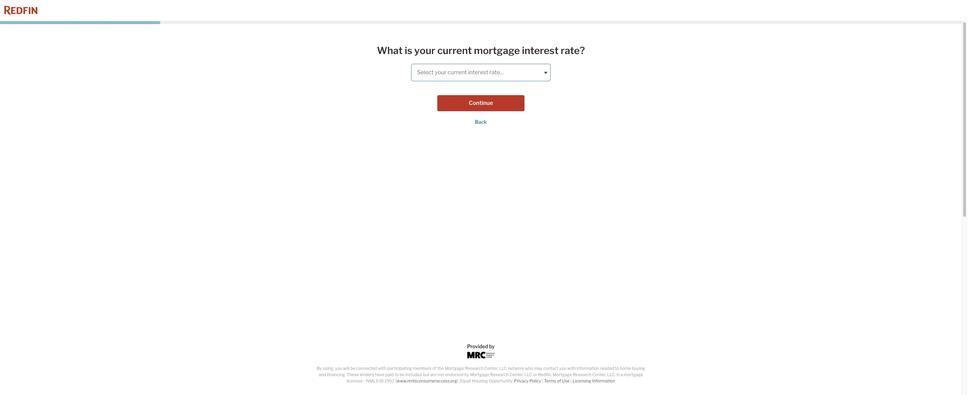 Task type: describe. For each thing, give the bounding box(es) containing it.
using,
[[323, 366, 334, 371]]

1 horizontal spatial be
[[400, 372, 405, 378]]

provided by
[[467, 344, 495, 350]]

mortgage research center image
[[468, 352, 495, 359]]

by using, you will be connected with participating members of the mortgage research center, llc network who may contact you with information related to home buying and financing. these lenders have paid to be included but are not endorsed by mortgage research center, llc or redfin. mortgage research center, llc. is a mortgage licensee - nmls id 1907 (
[[317, 366, 645, 384]]

mortgage inside by using, you will be connected with participating members of the mortgage research center, llc network who may contact you with information related to home buying and financing. these lenders have paid to be included but are not endorsed by mortgage research center, llc or redfin. mortgage research center, llc. is a mortgage licensee - nmls id 1907 (
[[624, 372, 643, 378]]

equal
[[460, 379, 471, 384]]

(
[[396, 379, 397, 384]]

1 vertical spatial to
[[395, 372, 399, 378]]

privacy
[[514, 379, 529, 384]]

redfin.
[[538, 372, 552, 378]]

and
[[319, 372, 326, 378]]

2 you from the left
[[560, 366, 567, 371]]

2 horizontal spatial research
[[573, 372, 592, 378]]

terms of use link
[[544, 379, 570, 384]]

connected
[[356, 366, 377, 371]]

0 horizontal spatial mortgage
[[445, 366, 464, 371]]

members
[[413, 366, 432, 371]]

1 horizontal spatial mortgage
[[470, 372, 490, 378]]

1 with from the left
[[378, 366, 387, 371]]

continue
[[469, 100, 493, 106]]

1 you from the left
[[335, 366, 342, 371]]

information
[[577, 366, 600, 371]]

paid
[[386, 372, 394, 378]]

0 vertical spatial llc
[[499, 366, 507, 371]]

of for terms
[[557, 379, 561, 384]]

will
[[343, 366, 350, 371]]

interest
[[468, 69, 489, 76]]

2 with from the left
[[568, 366, 576, 371]]

0 horizontal spatial research
[[465, 366, 484, 371]]

the
[[438, 366, 444, 371]]

-
[[364, 379, 366, 384]]

privacy policy link
[[514, 379, 541, 384]]

but
[[423, 372, 430, 378]]

1 horizontal spatial center,
[[510, 372, 524, 378]]

related
[[601, 366, 614, 371]]

1 horizontal spatial to
[[615, 366, 619, 371]]

a
[[621, 372, 623, 378]]

rate…
[[490, 69, 504, 76]]

endorsed
[[445, 372, 464, 378]]

interest rate?
[[522, 45, 585, 57]]

).
[[457, 379, 459, 384]]

back button
[[475, 119, 487, 125]]

licensing
[[573, 379, 592, 384]]

provided
[[467, 344, 488, 350]]

2 horizontal spatial mortgage
[[553, 372, 572, 378]]

are
[[431, 372, 437, 378]]

back
[[475, 119, 487, 125]]

0 horizontal spatial center,
[[485, 366, 499, 371]]

who
[[525, 366, 534, 371]]

select your current interest rate…
[[417, 69, 504, 76]]



Task type: locate. For each thing, give the bounding box(es) containing it.
1 horizontal spatial is
[[617, 372, 620, 378]]

1907
[[385, 379, 395, 384]]

of left the
[[433, 366, 437, 371]]

select
[[417, 69, 434, 76]]

mortgage
[[474, 45, 520, 57], [624, 372, 643, 378]]

be
[[351, 366, 356, 371], [400, 372, 405, 378]]

is
[[405, 45, 413, 57], [617, 372, 620, 378]]

center, up information
[[593, 372, 607, 378]]

licensing information link
[[573, 379, 615, 384]]

research up opportunity.
[[490, 372, 509, 378]]

llc up opportunity.
[[499, 366, 507, 371]]

0 vertical spatial current
[[438, 45, 472, 57]]

terms
[[544, 379, 557, 384]]

1 vertical spatial llc
[[525, 372, 532, 378]]

you up the "financing."
[[335, 366, 342, 371]]

1 vertical spatial be
[[400, 372, 405, 378]]

of
[[433, 366, 437, 371], [557, 379, 561, 384]]

1 horizontal spatial llc
[[525, 372, 532, 378]]

what is your current mortgage interest rate?
[[377, 45, 585, 57]]

1 horizontal spatial you
[[560, 366, 567, 371]]

is left a
[[617, 372, 620, 378]]

buying
[[632, 366, 645, 371]]

1 vertical spatial by
[[465, 372, 469, 378]]

id
[[380, 379, 384, 384]]

these
[[347, 372, 359, 378]]

0 vertical spatial be
[[351, 366, 356, 371]]

your up select
[[415, 45, 436, 57]]

0 vertical spatial is
[[405, 45, 413, 57]]

llc up "privacy policy" link
[[525, 372, 532, 378]]

2 | from the left
[[571, 379, 572, 384]]

mortgage up housing
[[470, 372, 490, 378]]

1 horizontal spatial research
[[490, 372, 509, 378]]

center, up opportunity.
[[485, 366, 499, 371]]

you right contact
[[560, 366, 567, 371]]

lenders
[[360, 372, 374, 378]]

be up these
[[351, 366, 356, 371]]

research up housing
[[465, 366, 484, 371]]

may
[[534, 366, 543, 371]]

current up select your current interest rate…
[[438, 45, 472, 57]]

1 horizontal spatial of
[[557, 379, 561, 384]]

mortgage up use
[[553, 372, 572, 378]]

www.nmlsconsumeraccess.org link
[[397, 379, 457, 384]]

use
[[562, 379, 570, 384]]

mortgage up rate…
[[474, 45, 520, 57]]

by up "equal"
[[465, 372, 469, 378]]

llc.
[[607, 372, 616, 378]]

|
[[542, 379, 543, 384], [571, 379, 572, 384]]

continue button
[[438, 95, 525, 111]]

by
[[489, 344, 495, 350], [465, 372, 469, 378]]

1 vertical spatial current
[[448, 69, 467, 76]]

current left interest
[[448, 69, 467, 76]]

0 horizontal spatial to
[[395, 372, 399, 378]]

www.nmlsconsumeraccess.org ). equal housing opportunity. privacy policy | terms of use | licensing information
[[397, 379, 615, 384]]

to up the (
[[395, 372, 399, 378]]

included
[[406, 372, 422, 378]]

not
[[438, 372, 444, 378]]

policy
[[530, 379, 541, 384]]

with up have
[[378, 366, 387, 371]]

is right the 'what'
[[405, 45, 413, 57]]

your
[[415, 45, 436, 57], [435, 69, 447, 76]]

by
[[317, 366, 322, 371]]

center, down the network
[[510, 372, 524, 378]]

is inside by using, you will be connected with participating members of the mortgage research center, llc network who may contact you with information related to home buying and financing. these lenders have paid to be included but are not endorsed by mortgage research center, llc or redfin. mortgage research center, llc. is a mortgage licensee - nmls id 1907 (
[[617, 372, 620, 378]]

mortgage
[[445, 366, 464, 371], [470, 372, 490, 378], [553, 372, 572, 378]]

by up the mortgage research center image
[[489, 344, 495, 350]]

with
[[378, 366, 387, 371], [568, 366, 576, 371]]

1 horizontal spatial with
[[568, 366, 576, 371]]

1 horizontal spatial |
[[571, 379, 572, 384]]

financing.
[[327, 372, 346, 378]]

of left use
[[557, 379, 561, 384]]

0 horizontal spatial of
[[433, 366, 437, 371]]

0 vertical spatial mortgage
[[474, 45, 520, 57]]

1 vertical spatial is
[[617, 372, 620, 378]]

to up llc.
[[615, 366, 619, 371]]

| right use
[[571, 379, 572, 384]]

0 vertical spatial your
[[415, 45, 436, 57]]

1 vertical spatial of
[[557, 379, 561, 384]]

what
[[377, 45, 403, 57]]

nmls
[[366, 379, 379, 384]]

of inside by using, you will be connected with participating members of the mortgage research center, llc network who may contact you with information related to home buying and financing. these lenders have paid to be included but are not endorsed by mortgage research center, llc or redfin. mortgage research center, llc. is a mortgage licensee - nmls id 1907 (
[[433, 366, 437, 371]]

information
[[592, 379, 615, 384]]

www.nmlsconsumeraccess.org
[[397, 379, 457, 384]]

| down redfin.
[[542, 379, 543, 384]]

mortgage down buying
[[624, 372, 643, 378]]

1 vertical spatial mortgage
[[624, 372, 643, 378]]

1 horizontal spatial mortgage
[[624, 372, 643, 378]]

have
[[375, 372, 385, 378]]

network
[[508, 366, 524, 371]]

you
[[335, 366, 342, 371], [560, 366, 567, 371]]

current
[[438, 45, 472, 57], [448, 69, 467, 76]]

mortgage up endorsed on the bottom left of page
[[445, 366, 464, 371]]

llc
[[499, 366, 507, 371], [525, 372, 532, 378]]

0 vertical spatial to
[[615, 366, 619, 371]]

0 horizontal spatial llc
[[499, 366, 507, 371]]

by inside by using, you will be connected with participating members of the mortgage research center, llc network who may contact you with information related to home buying and financing. these lenders have paid to be included but are not endorsed by mortgage research center, llc or redfin. mortgage research center, llc. is a mortgage licensee - nmls id 1907 (
[[465, 372, 469, 378]]

0 horizontal spatial |
[[542, 379, 543, 384]]

research up licensing
[[573, 372, 592, 378]]

0 horizontal spatial by
[[465, 372, 469, 378]]

0 horizontal spatial be
[[351, 366, 356, 371]]

of for members
[[433, 366, 437, 371]]

0 horizontal spatial mortgage
[[474, 45, 520, 57]]

0 vertical spatial of
[[433, 366, 437, 371]]

contact
[[544, 366, 559, 371]]

your right select
[[435, 69, 447, 76]]

or
[[533, 372, 537, 378]]

housing
[[472, 379, 488, 384]]

2 horizontal spatial center,
[[593, 372, 607, 378]]

1 horizontal spatial by
[[489, 344, 495, 350]]

0 horizontal spatial is
[[405, 45, 413, 57]]

0 vertical spatial by
[[489, 344, 495, 350]]

0 horizontal spatial with
[[378, 366, 387, 371]]

licensee
[[347, 379, 363, 384]]

participating
[[388, 366, 412, 371]]

with up use
[[568, 366, 576, 371]]

center,
[[485, 366, 499, 371], [510, 372, 524, 378], [593, 372, 607, 378]]

to
[[615, 366, 619, 371], [395, 372, 399, 378]]

be down the "participating"
[[400, 372, 405, 378]]

1 | from the left
[[542, 379, 543, 384]]

research
[[465, 366, 484, 371], [490, 372, 509, 378], [573, 372, 592, 378]]

opportunity.
[[489, 379, 513, 384]]

1 vertical spatial your
[[435, 69, 447, 76]]

home
[[620, 366, 631, 371]]

0 horizontal spatial you
[[335, 366, 342, 371]]



Task type: vqa. For each thing, say whether or not it's contained in the screenshot.
first decision from right
no



